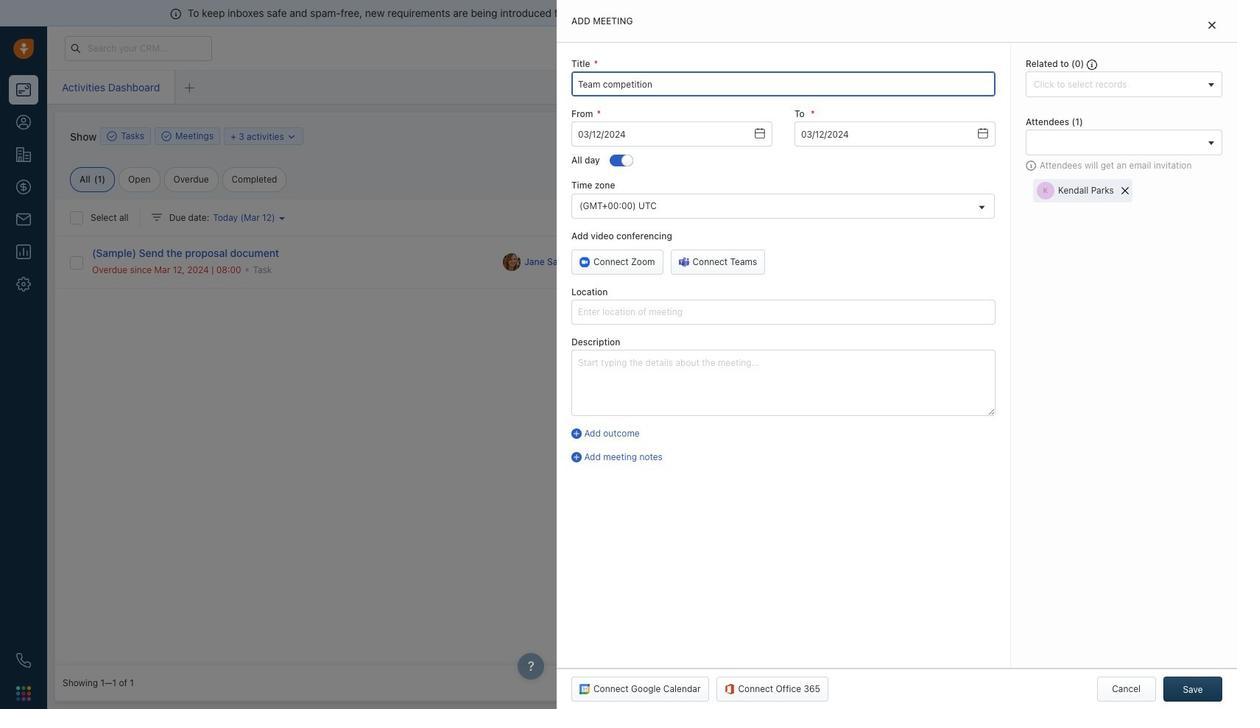 Task type: describe. For each thing, give the bounding box(es) containing it.
2 -- text field from the left
[[795, 122, 996, 147]]

Click to select records search field
[[1030, 77, 1203, 92]]

1 -- text field from the left
[[571, 122, 773, 147]]

Search your CRM... text field
[[65, 36, 212, 61]]

Start typing the details about the meeting... text field
[[571, 350, 996, 416]]

Enter title of meeting text field
[[571, 72, 996, 97]]

phone element
[[9, 646, 38, 675]]

freshworks switcher image
[[16, 686, 31, 701]]



Task type: locate. For each thing, give the bounding box(es) containing it.
0 horizontal spatial -- text field
[[571, 122, 773, 147]]

tab panel
[[557, 0, 1237, 709]]

phone image
[[16, 653, 31, 668]]

close image
[[1209, 21, 1216, 29]]

down image
[[287, 131, 297, 142]]

Enter location of meeting text field
[[571, 300, 996, 325]]

-- text field
[[571, 122, 773, 147], [795, 122, 996, 147]]

1 horizontal spatial -- text field
[[795, 122, 996, 147]]

None search field
[[1030, 135, 1203, 150]]

dialog
[[557, 0, 1237, 709]]



Task type: vqa. For each thing, say whether or not it's contained in the screenshot.
Missing translation "Unavailable" for locale "en-us" image
no



